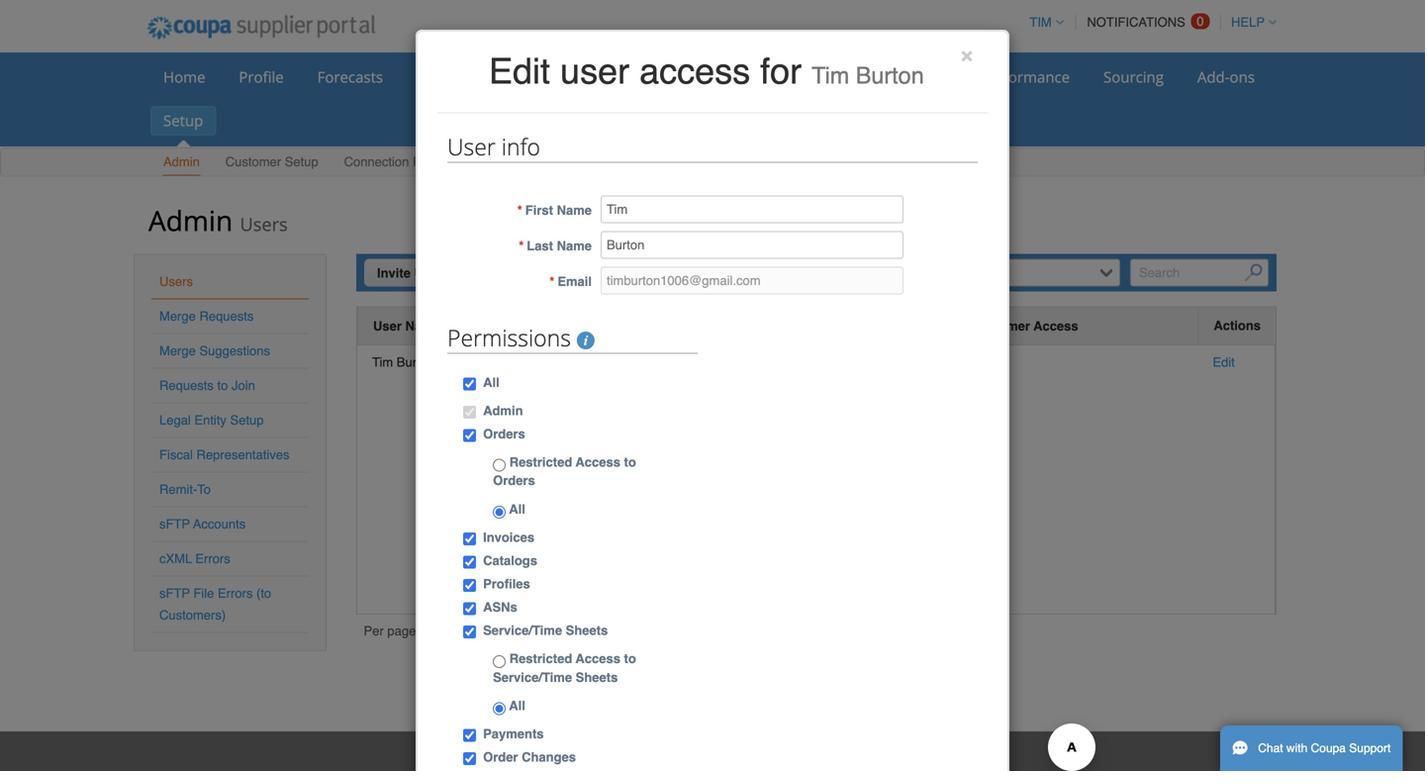 Task type: describe. For each thing, give the bounding box(es) containing it.
connection requests
[[344, 154, 467, 169]]

15
[[477, 625, 491, 640]]

payments
[[483, 727, 544, 741]]

customer access button
[[970, 316, 1079, 337]]

1 horizontal spatial email
[[558, 274, 592, 289]]

customer setup
[[225, 154, 318, 169]]

restricted for service/time
[[510, 652, 572, 666]]

navigation containing per page
[[364, 622, 497, 644]]

merge for merge requests
[[159, 309, 196, 324]]

add-ons
[[1198, 67, 1255, 87]]

profile link
[[226, 62, 297, 92]]

merge requests link
[[159, 309, 254, 324]]

1 vertical spatial tim
[[372, 355, 393, 370]]

tim burton
[[372, 355, 435, 370]]

edit user access for tim burton
[[489, 51, 924, 92]]

name for * last name
[[557, 239, 592, 253]]

× button
[[961, 43, 973, 67]]

permissions
[[447, 322, 577, 353]]

2 vertical spatial requests
[[159, 378, 214, 393]]

chat with coupa support
[[1258, 741, 1391, 755]]

invite user
[[377, 266, 443, 281]]

1 vertical spatial admin
[[148, 201, 233, 239]]

1 vertical spatial catalogs
[[483, 553, 538, 568]]

invite
[[377, 266, 411, 281]]

access for restricted access to orders
[[576, 455, 621, 470]]

requests to join link
[[159, 378, 255, 393]]

sftp file errors (to customers) link
[[159, 586, 271, 623]]

user for user info
[[447, 131, 496, 162]]

1 vertical spatial orders
[[483, 427, 525, 442]]

orders inside restricted access to orders
[[493, 473, 535, 488]]

* for * last name
[[519, 239, 524, 253]]

0 horizontal spatial email
[[472, 319, 506, 334]]

info image
[[577, 331, 595, 349]]

invoices link
[[720, 62, 802, 92]]

0 vertical spatial service/time sheets
[[498, 67, 637, 87]]

coupa
[[1311, 741, 1346, 755]]

(to
[[256, 586, 271, 601]]

users inside admin users
[[240, 212, 288, 237]]

* for * first name
[[517, 203, 523, 218]]

email button
[[472, 316, 506, 337]]

customer for customer setup
[[225, 154, 281, 169]]

sftp for sftp file errors (to customers)
[[159, 586, 190, 601]]

sheets inside restricted access to service/time sheets
[[576, 670, 618, 685]]

admin inside "link"
[[163, 154, 200, 169]]

merge suggestions
[[159, 344, 270, 358]]

chat
[[1258, 741, 1284, 755]]

file
[[193, 586, 214, 601]]

accounts
[[193, 517, 246, 532]]

remit-
[[159, 482, 197, 497]]

legal entity setup
[[159, 413, 264, 428]]

access for restricted access to service/time sheets
[[576, 652, 621, 666]]

1 vertical spatial sheets
[[566, 623, 608, 638]]

1 vertical spatial service/time sheets
[[483, 623, 608, 638]]

sftp file errors (to customers)
[[159, 586, 271, 623]]

0 horizontal spatial invoices
[[483, 530, 535, 545]]

2 horizontal spatial setup
[[285, 154, 318, 169]]

forecasts link
[[304, 62, 396, 92]]

|
[[469, 625, 472, 640]]

user for user name
[[373, 319, 402, 334]]

support
[[1350, 741, 1391, 755]]

customers)
[[159, 608, 226, 623]]

0 vertical spatial catalogs
[[823, 67, 882, 87]]

per page
[[364, 623, 416, 638]]

connection requests link
[[343, 150, 468, 176]]

customer setup link
[[224, 150, 319, 176]]

errors inside sftp file errors (to customers)
[[218, 586, 253, 601]]

chat with coupa support button
[[1221, 726, 1403, 771]]

user
[[560, 51, 630, 92]]

user info
[[447, 131, 540, 162]]

with
[[1287, 741, 1308, 755]]

burton inside edit user access for tim burton
[[856, 62, 924, 89]]

representatives
[[197, 447, 290, 462]]

name for * first name
[[557, 203, 592, 218]]

tim inside edit user access for tim burton
[[812, 62, 850, 89]]

cxml errors
[[159, 551, 230, 566]]

all for restricted access to service/time sheets
[[506, 698, 525, 713]]

asns
[[483, 600, 518, 615]]

requests for merge requests
[[199, 309, 254, 324]]

setup link
[[150, 106, 216, 136]]

profile
[[239, 67, 284, 87]]

service/time sheets link
[[486, 62, 650, 92]]

15 button
[[472, 622, 497, 643]]

user name button
[[373, 316, 440, 337]]

* last name
[[519, 239, 592, 253]]

remit-to
[[159, 482, 211, 497]]

invite user link
[[364, 259, 456, 287]]

user name
[[373, 319, 440, 334]]

0 vertical spatial service/time
[[498, 67, 587, 87]]

edit for edit user access for tim burton
[[489, 51, 550, 92]]

add-ons link
[[1185, 62, 1268, 92]]

fiscal representatives link
[[159, 447, 290, 462]]

customer access
[[970, 319, 1079, 334]]

restricted access to orders
[[493, 455, 636, 488]]

0 vertical spatial errors
[[195, 551, 230, 566]]

0 vertical spatial all
[[483, 375, 500, 390]]

info
[[502, 131, 540, 162]]

all for restricted access to orders
[[506, 502, 525, 517]]

edit link
[[1213, 355, 1235, 370]]

add-
[[1198, 67, 1230, 87]]

asn
[[671, 67, 700, 87]]

for
[[760, 51, 802, 92]]

Search text field
[[1131, 259, 1269, 287]]

cxml
[[159, 551, 192, 566]]

cxml errors link
[[159, 551, 230, 566]]

admin users
[[148, 201, 288, 239]]



Task type: vqa. For each thing, say whether or not it's contained in the screenshot.
Payments
yes



Task type: locate. For each thing, give the bounding box(es) containing it.
10 | 15
[[449, 625, 491, 640]]

2 vertical spatial name
[[405, 319, 440, 334]]

errors
[[195, 551, 230, 566], [218, 586, 253, 601]]

admin down timburton1006@gmail.com
[[483, 403, 523, 418]]

customer
[[225, 154, 281, 169], [970, 319, 1030, 334]]

restricted inside restricted access to orders
[[510, 455, 572, 470]]

invoices right asn
[[733, 67, 789, 87]]

1 horizontal spatial burton
[[856, 62, 924, 89]]

2 vertical spatial setup
[[230, 413, 264, 428]]

catalogs up profiles
[[483, 553, 538, 568]]

1 vertical spatial user
[[414, 266, 443, 281]]

0 vertical spatial merge
[[159, 309, 196, 324]]

* left first
[[517, 203, 523, 218]]

sourcing
[[1104, 67, 1164, 87]]

*
[[517, 203, 523, 218], [519, 239, 524, 253], [550, 274, 555, 289]]

1 vertical spatial email
[[472, 319, 506, 334]]

sftp accounts
[[159, 517, 246, 532]]

None radio
[[493, 702, 506, 715]]

requests up legal
[[159, 378, 214, 393]]

×
[[961, 43, 973, 67]]

1 vertical spatial sftp
[[159, 586, 190, 601]]

service/time sheets
[[498, 67, 637, 87], [483, 623, 608, 638]]

1 horizontal spatial catalogs
[[823, 67, 882, 87]]

service/time sheets up restricted access to service/time sheets
[[483, 623, 608, 638]]

1 vertical spatial edit
[[1213, 355, 1235, 370]]

fiscal representatives
[[159, 447, 290, 462]]

requests
[[413, 154, 467, 169], [199, 309, 254, 324], [159, 378, 214, 393]]

1 vertical spatial all
[[506, 502, 525, 517]]

restricted inside restricted access to service/time sheets
[[510, 652, 572, 666]]

timburton1006@gmail.com link
[[471, 355, 625, 370]]

1 horizontal spatial users
[[240, 212, 288, 237]]

1 horizontal spatial edit
[[1213, 355, 1235, 370]]

service/time inside restricted access to service/time sheets
[[493, 670, 572, 685]]

search image
[[1245, 264, 1263, 282]]

all down permissions
[[483, 375, 500, 390]]

2 vertical spatial service/time
[[493, 670, 572, 685]]

sheets inside service/time sheets link
[[591, 67, 637, 87]]

forecasts
[[317, 67, 383, 87]]

orders
[[417, 67, 465, 87], [483, 427, 525, 442], [493, 473, 535, 488]]

merge requests
[[159, 309, 254, 324]]

requests right connection at the left of page
[[413, 154, 467, 169]]

user left info
[[447, 131, 496, 162]]

access inside restricted access to service/time sheets
[[576, 652, 621, 666]]

requests up suggestions
[[199, 309, 254, 324]]

0 vertical spatial sftp
[[159, 517, 190, 532]]

merge
[[159, 309, 196, 324], [159, 344, 196, 358]]

ons
[[1230, 67, 1255, 87]]

2 vertical spatial user
[[373, 319, 402, 334]]

2 merge from the top
[[159, 344, 196, 358]]

None checkbox
[[463, 378, 476, 390], [463, 532, 476, 545], [463, 579, 476, 592], [463, 602, 476, 615], [463, 752, 476, 765], [463, 378, 476, 390], [463, 532, 476, 545], [463, 579, 476, 592], [463, 602, 476, 615], [463, 752, 476, 765]]

legal entity setup link
[[159, 413, 264, 428]]

restricted access to service/time sheets
[[493, 652, 636, 685]]

* left last
[[519, 239, 524, 253]]

order
[[483, 750, 518, 765]]

0 horizontal spatial users
[[159, 274, 193, 289]]

last
[[527, 239, 553, 253]]

1 horizontal spatial invoices
[[733, 67, 789, 87]]

0 vertical spatial *
[[517, 203, 523, 218]]

admin down "admin" "link"
[[148, 201, 233, 239]]

users down the customer setup link
[[240, 212, 288, 237]]

name right last
[[557, 239, 592, 253]]

2 vertical spatial to
[[624, 652, 636, 666]]

access
[[640, 51, 751, 92]]

setup up "admin" "link"
[[163, 110, 203, 131]]

all up payments
[[506, 698, 525, 713]]

performance
[[980, 67, 1070, 87]]

10
[[449, 625, 463, 640]]

asn link
[[658, 62, 712, 92]]

0 horizontal spatial user
[[373, 319, 402, 334]]

0 vertical spatial burton
[[856, 62, 924, 89]]

service/time up payments
[[493, 670, 572, 685]]

1 horizontal spatial customer
[[970, 319, 1030, 334]]

to for restricted access to orders
[[624, 455, 636, 470]]

1 vertical spatial burton
[[397, 355, 435, 370]]

email up timburton1006@gmail.com
[[472, 319, 506, 334]]

to
[[197, 482, 211, 497]]

service/time up info
[[498, 67, 587, 87]]

1 horizontal spatial user
[[414, 266, 443, 281]]

business
[[915, 67, 976, 87]]

edit for edit
[[1213, 355, 1235, 370]]

access for customer access
[[1034, 319, 1079, 334]]

first
[[525, 203, 553, 218]]

user up 'tim burton'
[[373, 319, 402, 334]]

tim
[[812, 62, 850, 89], [372, 355, 393, 370]]

catalogs right for
[[823, 67, 882, 87]]

* first name
[[517, 203, 592, 218]]

home link
[[150, 62, 218, 92]]

invoices
[[733, 67, 789, 87], [483, 530, 535, 545]]

users up merge requests link
[[159, 274, 193, 289]]

0 horizontal spatial setup
[[163, 110, 203, 131]]

user
[[447, 131, 496, 162], [414, 266, 443, 281], [373, 319, 402, 334]]

customer inside button
[[970, 319, 1030, 334]]

1 vertical spatial merge
[[159, 344, 196, 358]]

0 horizontal spatial burton
[[397, 355, 435, 370]]

sheets
[[591, 67, 637, 87], [566, 623, 608, 638], [576, 670, 618, 685]]

name right first
[[557, 203, 592, 218]]

2 vertical spatial access
[[576, 652, 621, 666]]

sftp up cxml
[[159, 517, 190, 532]]

errors down accounts
[[195, 551, 230, 566]]

name up 'tim burton'
[[405, 319, 440, 334]]

2 vertical spatial admin
[[483, 403, 523, 418]]

2 vertical spatial orders
[[493, 473, 535, 488]]

invoices up profiles
[[483, 530, 535, 545]]

sheets left asn
[[591, 67, 637, 87]]

name inside user name button
[[405, 319, 440, 334]]

to
[[217, 378, 228, 393], [624, 455, 636, 470], [624, 652, 636, 666]]

merge suggestions link
[[159, 344, 270, 358]]

1 vertical spatial errors
[[218, 586, 253, 601]]

1 vertical spatial requests
[[199, 309, 254, 324]]

0 vertical spatial user
[[447, 131, 496, 162]]

all
[[483, 375, 500, 390], [506, 502, 525, 517], [506, 698, 525, 713]]

10 button
[[444, 622, 469, 643]]

1 merge from the top
[[159, 309, 196, 324]]

admin link
[[162, 150, 201, 176]]

service/time sheets up info
[[498, 67, 637, 87]]

0 vertical spatial to
[[217, 378, 228, 393]]

0 vertical spatial access
[[1034, 319, 1079, 334]]

tim right for
[[812, 62, 850, 89]]

all down restricted access to orders
[[506, 502, 525, 517]]

orders inside orders link
[[417, 67, 465, 87]]

None radio
[[493, 459, 506, 472], [493, 506, 506, 519], [493, 656, 506, 668], [493, 459, 506, 472], [493, 506, 506, 519], [493, 656, 506, 668]]

burton
[[856, 62, 924, 89], [397, 355, 435, 370]]

catalogs
[[823, 67, 882, 87], [483, 553, 538, 568]]

1 restricted from the top
[[510, 455, 572, 470]]

remit-to link
[[159, 482, 211, 497]]

coupa supplier portal image
[[134, 3, 389, 52]]

0 vertical spatial requests
[[413, 154, 467, 169]]

catalogs link
[[810, 62, 895, 92]]

0 vertical spatial users
[[240, 212, 288, 237]]

users
[[240, 212, 288, 237], [159, 274, 193, 289]]

None checkbox
[[463, 406, 476, 419], [463, 429, 476, 442], [463, 556, 476, 569], [463, 626, 476, 639], [463, 729, 476, 742], [463, 406, 476, 419], [463, 429, 476, 442], [463, 556, 476, 569], [463, 626, 476, 639], [463, 729, 476, 742]]

orders link
[[404, 62, 478, 92]]

1 vertical spatial customer
[[970, 319, 1030, 334]]

1 vertical spatial users
[[159, 274, 193, 289]]

setup left connection at the left of page
[[285, 154, 318, 169]]

edit up info
[[489, 51, 550, 92]]

0 vertical spatial restricted
[[510, 455, 572, 470]]

0 horizontal spatial customer
[[225, 154, 281, 169]]

users link
[[159, 274, 193, 289]]

None text field
[[601, 231, 904, 259]]

business performance link
[[902, 62, 1083, 92]]

2 sftp from the top
[[159, 586, 190, 601]]

timburton1006@gmail.com
[[471, 355, 625, 370]]

0 vertical spatial customer
[[225, 154, 281, 169]]

1 horizontal spatial setup
[[230, 413, 264, 428]]

edit down search text box
[[1213, 355, 1235, 370]]

1 sftp from the top
[[159, 517, 190, 532]]

1 vertical spatial setup
[[285, 154, 318, 169]]

burton down user name button
[[397, 355, 435, 370]]

2 vertical spatial *
[[550, 274, 555, 289]]

1 vertical spatial access
[[576, 455, 621, 470]]

2 restricted from the top
[[510, 652, 572, 666]]

service/time down asns
[[483, 623, 562, 638]]

0 vertical spatial sheets
[[591, 67, 637, 87]]

admin down setup link
[[163, 154, 200, 169]]

restricted
[[510, 455, 572, 470], [510, 652, 572, 666]]

customer for customer access
[[970, 319, 1030, 334]]

0 vertical spatial name
[[557, 203, 592, 218]]

per
[[364, 623, 384, 638]]

1 horizontal spatial tim
[[812, 62, 850, 89]]

access inside button
[[1034, 319, 1079, 334]]

home
[[163, 67, 205, 87]]

join
[[232, 378, 255, 393]]

requests for connection requests
[[413, 154, 467, 169]]

access inside restricted access to orders
[[576, 455, 621, 470]]

2 vertical spatial all
[[506, 698, 525, 713]]

order changes
[[483, 750, 576, 765]]

1 vertical spatial to
[[624, 455, 636, 470]]

None text field
[[601, 195, 904, 223], [601, 267, 904, 294], [601, 195, 904, 223], [601, 267, 904, 294]]

* down * last name
[[550, 274, 555, 289]]

user inside button
[[373, 319, 402, 334]]

merge for merge suggestions
[[159, 344, 196, 358]]

0 vertical spatial admin
[[163, 154, 200, 169]]

restricted for orders
[[510, 455, 572, 470]]

2 vertical spatial sheets
[[576, 670, 618, 685]]

sheets up changes at the bottom
[[576, 670, 618, 685]]

tim down user name button
[[372, 355, 393, 370]]

sftp accounts link
[[159, 517, 246, 532]]

email down * last name
[[558, 274, 592, 289]]

setup down join
[[230, 413, 264, 428]]

0 vertical spatial edit
[[489, 51, 550, 92]]

setup
[[163, 110, 203, 131], [285, 154, 318, 169], [230, 413, 264, 428]]

sftp for sftp accounts
[[159, 517, 190, 532]]

2 horizontal spatial user
[[447, 131, 496, 162]]

1 vertical spatial *
[[519, 239, 524, 253]]

to inside restricted access to service/time sheets
[[624, 652, 636, 666]]

sheets up restricted access to service/time sheets
[[566, 623, 608, 638]]

sftp inside sftp file errors (to customers)
[[159, 586, 190, 601]]

legal
[[159, 413, 191, 428]]

to inside restricted access to orders
[[624, 455, 636, 470]]

1 vertical spatial name
[[557, 239, 592, 253]]

to for restricted access to service/time sheets
[[624, 652, 636, 666]]

changes
[[522, 750, 576, 765]]

* for * email
[[550, 274, 555, 289]]

name
[[557, 203, 592, 218], [557, 239, 592, 253], [405, 319, 440, 334]]

0 horizontal spatial catalogs
[[483, 553, 538, 568]]

user inside "link"
[[414, 266, 443, 281]]

0 horizontal spatial tim
[[372, 355, 393, 370]]

user right "invite"
[[414, 266, 443, 281]]

errors left (to
[[218, 586, 253, 601]]

0 vertical spatial tim
[[812, 62, 850, 89]]

requests to join
[[159, 378, 255, 393]]

profiles
[[483, 577, 530, 591]]

page
[[387, 623, 416, 638]]

0 vertical spatial setup
[[163, 110, 203, 131]]

merge down 'users' link
[[159, 309, 196, 324]]

1 vertical spatial restricted
[[510, 652, 572, 666]]

* email
[[550, 274, 592, 289]]

entity
[[194, 413, 227, 428]]

0 vertical spatial email
[[558, 274, 592, 289]]

connection
[[344, 154, 409, 169]]

merge down merge requests in the left top of the page
[[159, 344, 196, 358]]

0 vertical spatial invoices
[[733, 67, 789, 87]]

0 horizontal spatial edit
[[489, 51, 550, 92]]

sourcing link
[[1091, 62, 1177, 92]]

sftp
[[159, 517, 190, 532], [159, 586, 190, 601]]

fiscal
[[159, 447, 193, 462]]

1 vertical spatial service/time
[[483, 623, 562, 638]]

sftp up customers)
[[159, 586, 190, 601]]

1 vertical spatial invoices
[[483, 530, 535, 545]]

business performance
[[915, 67, 1070, 87]]

0 vertical spatial orders
[[417, 67, 465, 87]]

burton left '×' button
[[856, 62, 924, 89]]

navigation
[[364, 622, 497, 644]]



